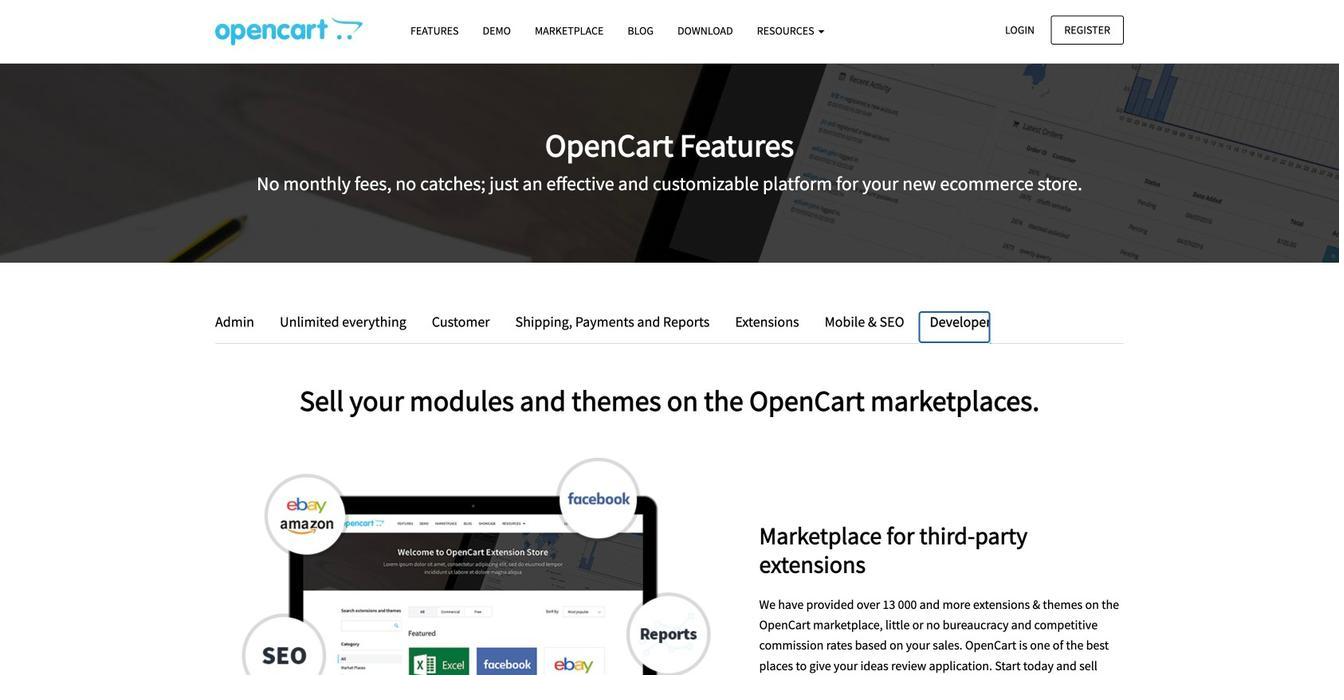 Task type: describe. For each thing, give the bounding box(es) containing it.
opencart - features image
[[215, 17, 363, 45]]

marketplace for third-party extensions image
[[215, 458, 735, 676]]



Task type: vqa. For each thing, say whether or not it's contained in the screenshot.
Automotive
no



